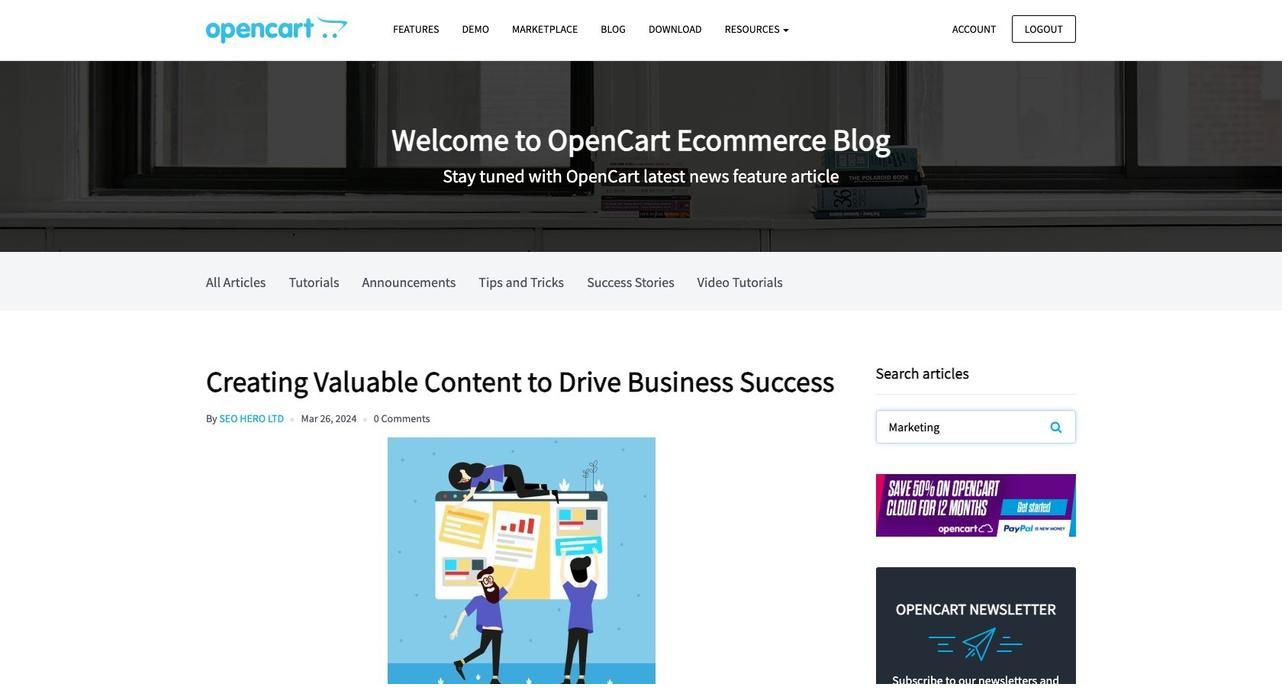 Task type: locate. For each thing, give the bounding box(es) containing it.
opencart - blog image
[[206, 16, 347, 44]]

search image
[[1051, 421, 1062, 433]]

None text field
[[877, 411, 1076, 443]]

creating valuable content to drive business success image
[[206, 438, 838, 684]]



Task type: vqa. For each thing, say whether or not it's contained in the screenshot.
creating valuable content to drive business success image
yes



